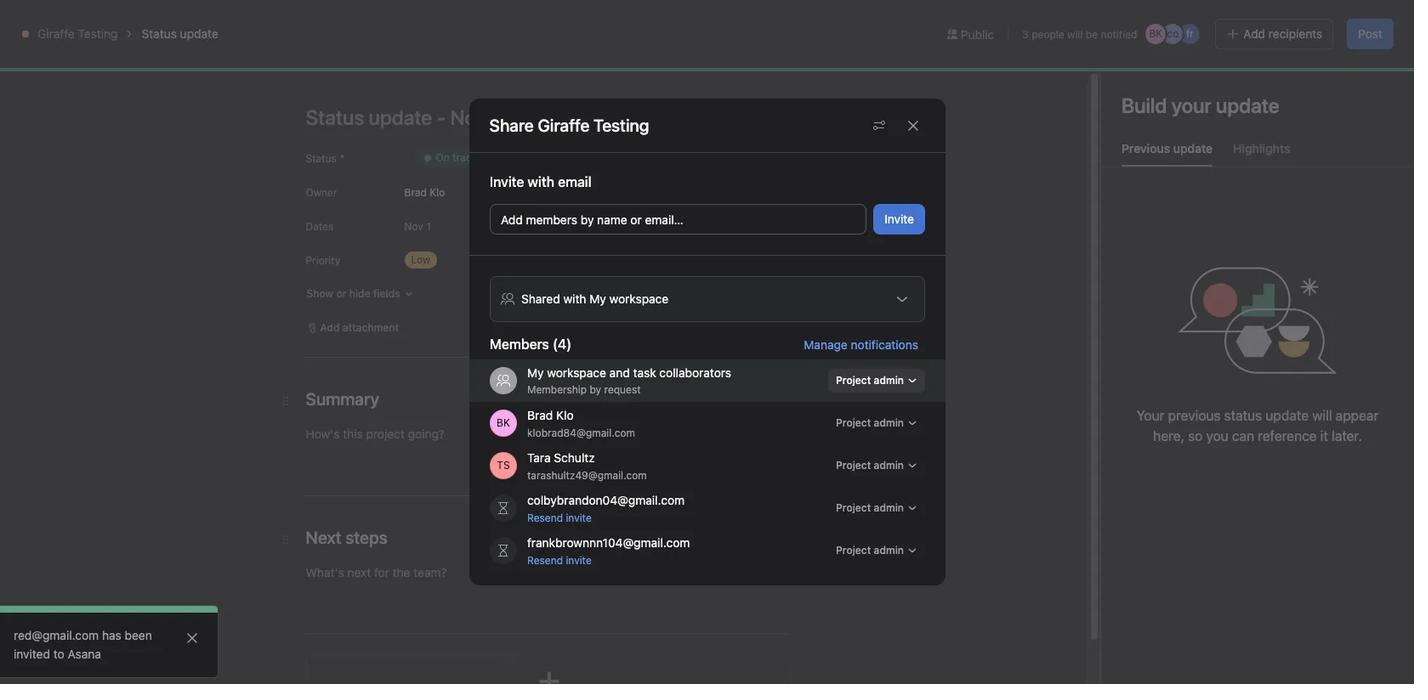 Task type: vqa. For each thing, say whether or not it's contained in the screenshot.
will to the middle
yes



Task type: describe. For each thing, give the bounding box(es) containing it.
been
[[125, 629, 152, 643]]

will inside all attachments to tasks & messages in this project will appear here.
[[674, 303, 699, 322]]

0 vertical spatial bk
[[1150, 27, 1163, 40]]

my
[[527, 366, 544, 380]]

project privacy dialog image
[[895, 293, 909, 306]]

schultz
[[554, 451, 595, 465]]

Section title text field
[[306, 527, 388, 550]]

appear here.
[[703, 303, 799, 322]]

my
[[1213, 14, 1228, 26]]

your update
[[1172, 94, 1280, 117]]

invited
[[14, 647, 50, 662]]

attachments
[[565, 279, 662, 299]]

dashboard link
[[485, 105, 560, 123]]

info
[[1333, 14, 1351, 26]]

project admin button for frankbrownnn104@gmail.com
[[828, 539, 925, 563]]

brad for brad klo
[[405, 186, 427, 199]]

calendar link
[[314, 105, 378, 123]]

notifications
[[851, 337, 918, 352]]

by inside button
[[580, 213, 594, 227]]

messages
[[595, 106, 651, 121]]

update inside your previous status update will appear here, so you can reference it later.
[[1266, 408, 1310, 424]]

status update
[[142, 26, 218, 41]]

workspace
[[547, 366, 606, 380]]

close this dialog image
[[907, 119, 920, 132]]

update for previous update
[[1174, 141, 1213, 156]]

billing
[[1302, 14, 1330, 26]]

owner
[[306, 186, 337, 199]]

add recipients
[[1244, 26, 1323, 41]]

priority
[[306, 254, 340, 267]]

colbybrandon04@gmail.com resend invite
[[527, 493, 685, 525]]

ribbon image
[[31, 62, 51, 83]]

highlights
[[1234, 141, 1291, 156]]

what's in my trial?
[[1166, 14, 1254, 26]]

my workspace
[[589, 292, 668, 306]]

in inside button
[[1202, 14, 1211, 26]]

shared with my workspace
[[521, 292, 668, 306]]

notified
[[1101, 28, 1138, 40]]

colbybrandon04@gmail.com
[[527, 493, 685, 508]]

trial?
[[1230, 14, 1254, 26]]

days
[[1107, 20, 1129, 32]]

and
[[609, 366, 630, 380]]

previous
[[1122, 141, 1171, 156]]

add members by name or email… button
[[490, 204, 867, 235]]

giraffe testing
[[37, 26, 118, 41]]

request
[[604, 384, 641, 396]]

add for add billing info
[[1280, 14, 1299, 26]]

Section title text field
[[306, 388, 379, 412]]

nov
[[405, 220, 424, 233]]

add for add members by name or email…
[[501, 213, 523, 227]]

add for add recipients
[[1244, 26, 1266, 41]]

project admin button
[[828, 369, 925, 393]]

3
[[1023, 28, 1029, 40]]

1
[[426, 220, 431, 233]]

update for status update
[[180, 26, 218, 41]]

email…
[[645, 213, 683, 227]]

brad for brad klo klobrad84@gmail.com
[[527, 408, 553, 422]]

project admin button for colbybrandon04@gmail.com
[[828, 497, 925, 521]]

manage notifications button
[[804, 337, 925, 352]]

project for colbybrandon04@gmail.com
[[836, 502, 871, 515]]

ts
[[497, 459, 510, 472]]

with
[[563, 292, 586, 306]]

red@gmail.com has been invited to asana
[[14, 629, 152, 662]]

build your update
[[1122, 94, 1280, 117]]

you
[[1207, 429, 1229, 444]]

frankbrownnn104@gmail.com resend invite
[[527, 536, 690, 567]]

add billing info
[[1280, 14, 1351, 26]]

share giraffe testing dialog
[[469, 99, 946, 586]]

manage notifications
[[804, 337, 918, 352]]

add members by name or email…
[[501, 213, 683, 227]]

it
[[1321, 429, 1329, 444]]

klo for brad klo
[[430, 186, 445, 199]]

invite button
[[874, 204, 925, 235]]

admin for brad klo
[[874, 417, 904, 430]]

in inside all attachments to tasks & messages in this project will appear here.
[[827, 279, 841, 299]]

members (4)
[[490, 337, 572, 352]]

tarashultz49@gmail.com
[[527, 469, 647, 482]]

add recipients button
[[1216, 19, 1334, 49]]

share
[[490, 115, 534, 135]]

has
[[102, 629, 122, 643]]

post
[[1359, 26, 1383, 41]]

shared
[[521, 292, 560, 306]]

klo for brad klo klobrad84@gmail.com
[[556, 408, 574, 422]]

to inside red@gmail.com has been invited to asana
[[53, 647, 64, 662]]

add billing info button
[[1272, 9, 1359, 32]]

resend for frankbrownnn104@gmail.com
[[527, 554, 563, 567]]

invite with email
[[490, 174, 591, 190]]

co
[[1168, 27, 1179, 40]]

klobrad84@gmail.com
[[527, 427, 635, 439]]



Task type: locate. For each thing, give the bounding box(es) containing it.
giraffe
[[37, 26, 75, 41]]

0 vertical spatial update
[[180, 26, 218, 41]]

project admin for frankbrownnn104@gmail.com
[[836, 545, 904, 557]]

invite for invite
[[885, 212, 914, 226]]

0 vertical spatial klo
[[430, 186, 445, 199]]

admin for tara schultz
[[874, 459, 904, 472]]

dates
[[306, 220, 334, 233]]

1 resend invite button from the top
[[527, 510, 592, 525]]

invite down the 'colbybrandon04@gmail.com'
[[566, 512, 592, 525]]

red@gmail.com
[[14, 629, 99, 643]]

your
[[1137, 408, 1165, 424]]

project admin button for brad klo
[[828, 412, 925, 436]]

can
[[1233, 429, 1255, 444]]

by left the name
[[580, 213, 594, 227]]

None text field
[[71, 57, 192, 88]]

will
[[1068, 28, 1083, 40], [674, 303, 699, 322], [1313, 408, 1333, 424]]

status *
[[306, 152, 345, 165]]

1 invite from the top
[[566, 512, 592, 525]]

bk left 'co'
[[1150, 27, 1163, 40]]

by inside my workspace and task collaborators membership by request
[[590, 384, 601, 396]]

0 horizontal spatial will
[[674, 303, 699, 322]]

resend invite button down frankbrownnn104@gmail.com
[[527, 553, 592, 567]]

project admin for brad klo
[[836, 417, 904, 430]]

1 project admin button from the top
[[828, 412, 925, 436]]

0 vertical spatial resend
[[527, 512, 563, 525]]

status for status update
[[142, 26, 177, 41]]

0 horizontal spatial klo
[[430, 186, 445, 199]]

invite inside frankbrownnn104@gmail.com resend invite
[[566, 554, 592, 567]]

5 project admin from the top
[[836, 545, 904, 557]]

your previous status update will appear here, so you can reference it later.
[[1137, 408, 1379, 444]]

update
[[180, 26, 218, 41], [1174, 141, 1213, 156], [1266, 408, 1310, 424]]

add
[[1280, 14, 1299, 26], [1244, 26, 1266, 41], [501, 213, 523, 227]]

by
[[580, 213, 594, 227], [590, 384, 601, 396]]

Title of update text field
[[306, 99, 816, 136]]

4 project admin from the top
[[836, 502, 904, 515]]

project for my workspace and task collaborators
[[836, 374, 871, 387]]

add inside share giraffe testing dialog
[[501, 213, 523, 227]]

usersicon image
[[496, 374, 510, 388]]

resend for colbybrandon04@gmail.com
[[527, 512, 563, 525]]

1 horizontal spatial will
[[1068, 28, 1083, 40]]

tara
[[527, 451, 551, 465]]

2 resend from the top
[[527, 554, 563, 567]]

in
[[1202, 14, 1211, 26], [827, 279, 841, 299]]

invite for colbybrandon04@gmail.com
[[566, 512, 592, 525]]

1 vertical spatial to
[[53, 647, 64, 662]]

public
[[961, 27, 995, 41]]

members
[[526, 213, 577, 227]]

1 vertical spatial update
[[1174, 141, 1213, 156]]

status left *
[[306, 152, 337, 165]]

0 vertical spatial invite
[[490, 174, 524, 190]]

0 horizontal spatial brad
[[405, 186, 427, 199]]

in left my
[[1202, 14, 1211, 26]]

2 horizontal spatial update
[[1266, 408, 1310, 424]]

build
[[1122, 94, 1168, 117]]

what's
[[1166, 14, 1199, 26]]

invite up project privacy dialog image in the right of the page
[[885, 212, 914, 226]]

this
[[845, 279, 873, 299]]

project inside popup button
[[836, 374, 871, 387]]

dashboard
[[499, 106, 560, 121]]

1 horizontal spatial bk
[[1150, 27, 1163, 40]]

1 resend from the top
[[527, 512, 563, 525]]

brad
[[405, 186, 427, 199], [527, 408, 553, 422]]

messages
[[745, 279, 823, 299]]

0 vertical spatial status
[[142, 26, 177, 41]]

4 admin from the top
[[874, 502, 904, 515]]

status for status *
[[306, 152, 337, 165]]

later.
[[1332, 429, 1363, 444]]

invite down frankbrownnn104@gmail.com
[[566, 554, 592, 567]]

invite for frankbrownnn104@gmail.com
[[566, 554, 592, 567]]

3 admin from the top
[[874, 459, 904, 472]]

be
[[1086, 28, 1098, 40]]

bk inside share giraffe testing dialog
[[497, 417, 510, 430]]

by down workspace
[[590, 384, 601, 396]]

project for frankbrownnn104@gmail.com
[[836, 545, 871, 557]]

1 horizontal spatial in
[[1202, 14, 1211, 26]]

all attachments to tasks & messages in this project will appear here.
[[542, 279, 873, 322]]

1 horizontal spatial to
[[666, 279, 681, 299]]

to down red@gmail.com
[[53, 647, 64, 662]]

left
[[1132, 20, 1148, 32]]

project for tara schultz
[[836, 459, 871, 472]]

resend invite button
[[527, 510, 592, 525], [527, 553, 592, 567]]

status right testing at top
[[142, 26, 177, 41]]

2 horizontal spatial add
[[1280, 14, 1299, 26]]

project admin for colbybrandon04@gmail.com
[[836, 502, 904, 515]]

resend inside frankbrownnn104@gmail.com resend invite
[[527, 554, 563, 567]]

in left this at right
[[827, 279, 841, 299]]

will down tasks
[[674, 303, 699, 322]]

list box
[[507, 7, 915, 34]]

all
[[542, 279, 561, 299]]

will left the be
[[1068, 28, 1083, 40]]

3 project admin button from the top
[[828, 497, 925, 521]]

what's in my trial? button
[[1158, 9, 1262, 32]]

resend down tarashultz49@gmail.com
[[527, 512, 563, 525]]

appear
[[1336, 408, 1379, 424]]

brad down "membership"
[[527, 408, 553, 422]]

project admin inside project admin popup button
[[836, 374, 904, 387]]

invite left with email
[[490, 174, 524, 190]]

nov 1
[[405, 220, 431, 233]]

reference
[[1259, 429, 1318, 444]]

people
[[1032, 28, 1065, 40]]

brad inside brad klo klobrad84@gmail.com
[[527, 408, 553, 422]]

will inside your previous status update will appear here, so you can reference it later.
[[1313, 408, 1333, 424]]

0 vertical spatial invite
[[566, 512, 592, 525]]

calendar
[[328, 106, 378, 121]]

1 vertical spatial resend invite button
[[527, 553, 592, 567]]

manage
[[804, 337, 848, 352]]

testing
[[78, 26, 118, 41]]

brad up nov
[[405, 186, 427, 199]]

resend invite button down the 'colbybrandon04@gmail.com'
[[527, 510, 592, 525]]

1 vertical spatial bk
[[497, 417, 510, 430]]

1 vertical spatial resend
[[527, 554, 563, 567]]

1 project from the top
[[836, 374, 871, 387]]

1 horizontal spatial status
[[306, 152, 337, 165]]

project admin for tara schultz
[[836, 459, 904, 472]]

2 resend invite button from the top
[[527, 553, 592, 567]]

invite for invite with email
[[490, 174, 524, 190]]

0 vertical spatial in
[[1202, 14, 1211, 26]]

0 vertical spatial brad
[[405, 186, 427, 199]]

1 project admin from the top
[[836, 374, 904, 387]]

5 project from the top
[[836, 545, 871, 557]]

admin for frankbrownnn104@gmail.com
[[874, 545, 904, 557]]

admin for colbybrandon04@gmail.com
[[874, 502, 904, 515]]

invite inside button
[[885, 212, 914, 226]]

0 horizontal spatial bk
[[497, 417, 510, 430]]

resend
[[527, 512, 563, 525], [527, 554, 563, 567]]

or
[[630, 213, 642, 227]]

fr
[[1187, 27, 1194, 40]]

1 horizontal spatial brad
[[527, 408, 553, 422]]

klo inside brad klo klobrad84@gmail.com
[[556, 408, 574, 422]]

3 people will be notified
[[1023, 28, 1138, 40]]

with email
[[527, 174, 591, 190]]

resend invite button for frankbrownnn104@gmail.com
[[527, 553, 592, 567]]

1 vertical spatial brad
[[527, 408, 553, 422]]

4 project from the top
[[836, 502, 871, 515]]

giraffe testing
[[538, 115, 650, 135]]

project
[[836, 374, 871, 387], [836, 417, 871, 430], [836, 459, 871, 472], [836, 502, 871, 515], [836, 545, 871, 557]]

to left tasks
[[666, 279, 681, 299]]

remove section image
[[779, 398, 789, 408]]

0 horizontal spatial status
[[142, 26, 177, 41]]

17 days left
[[1093, 20, 1148, 32]]

project permissions image
[[873, 119, 886, 132]]

1 vertical spatial will
[[674, 303, 699, 322]]

1 vertical spatial invite
[[566, 554, 592, 567]]

to inside all attachments to tasks & messages in this project will appear here.
[[666, 279, 681, 299]]

17
[[1093, 20, 1104, 32]]

0 horizontal spatial in
[[827, 279, 841, 299]]

3 project from the top
[[836, 459, 871, 472]]

asana
[[68, 647, 101, 662]]

brad klo klobrad84@gmail.com
[[527, 408, 635, 439]]

0 vertical spatial resend invite button
[[527, 510, 592, 525]]

bk
[[1150, 27, 1163, 40], [497, 417, 510, 430]]

0 vertical spatial to
[[666, 279, 681, 299]]

1 vertical spatial invite
[[885, 212, 914, 226]]

here,
[[1154, 429, 1185, 444]]

1 horizontal spatial klo
[[556, 408, 574, 422]]

2 vertical spatial will
[[1313, 408, 1333, 424]]

giraffe testing link
[[37, 26, 118, 41]]

2 project from the top
[[836, 417, 871, 430]]

*
[[340, 152, 345, 165]]

post button
[[1348, 19, 1394, 49]]

status
[[142, 26, 177, 41], [306, 152, 337, 165]]

bk down usersicon
[[497, 417, 510, 430]]

admin inside popup button
[[874, 374, 904, 387]]

resend down frankbrownnn104@gmail.com
[[527, 554, 563, 567]]

previous update
[[1122, 141, 1213, 156]]

tasks
[[685, 279, 726, 299]]

admin for my workspace and task collaborators
[[874, 374, 904, 387]]

remove from starred image
[[224, 66, 237, 79]]

project admin button
[[828, 412, 925, 436], [828, 454, 925, 478], [828, 497, 925, 521], [828, 539, 925, 563]]

project for brad klo
[[836, 417, 871, 430]]

1 horizontal spatial update
[[1174, 141, 1213, 156]]

1 admin from the top
[[874, 374, 904, 387]]

2 admin from the top
[[874, 417, 904, 430]]

0 horizontal spatial to
[[53, 647, 64, 662]]

my workspace and task collaborators membership by request
[[527, 366, 731, 396]]

tara schultz tarashultz49@gmail.com
[[527, 451, 647, 482]]

workflow
[[412, 106, 465, 121]]

invite
[[566, 512, 592, 525], [566, 554, 592, 567]]

collaborators
[[659, 366, 731, 380]]

tab list containing previous update
[[1102, 140, 1415, 168]]

project admin for my workspace and task collaborators
[[836, 374, 904, 387]]

5 admin from the top
[[874, 545, 904, 557]]

2 invite from the top
[[566, 554, 592, 567]]

resend inside colbybrandon04@gmail.com resend invite
[[527, 512, 563, 525]]

will up the it
[[1313, 408, 1333, 424]]

close image
[[185, 632, 199, 646]]

project
[[616, 303, 670, 322]]

1 horizontal spatial add
[[1244, 26, 1266, 41]]

messages link
[[581, 105, 651, 123]]

4 project admin button from the top
[[828, 539, 925, 563]]

1 horizontal spatial invite
[[885, 212, 914, 226]]

task
[[633, 366, 656, 380]]

workflow link
[[399, 105, 465, 123]]

add report section image
[[536, 669, 563, 685]]

1 vertical spatial in
[[827, 279, 841, 299]]

2 vertical spatial update
[[1266, 408, 1310, 424]]

klo up klobrad84@gmail.com
[[556, 408, 574, 422]]

0 horizontal spatial add
[[501, 213, 523, 227]]

0 vertical spatial by
[[580, 213, 594, 227]]

klo
[[430, 186, 445, 199], [556, 408, 574, 422]]

2 project admin button from the top
[[828, 454, 925, 478]]

1 vertical spatial status
[[306, 152, 337, 165]]

0 horizontal spatial update
[[180, 26, 218, 41]]

2 horizontal spatial will
[[1313, 408, 1333, 424]]

tab list
[[1102, 140, 1415, 168]]

project admin button for tara schultz
[[828, 454, 925, 478]]

3 project admin from the top
[[836, 459, 904, 472]]

resend invite button for colbybrandon04@gmail.com
[[527, 510, 592, 525]]

0 vertical spatial will
[[1068, 28, 1083, 40]]

admin
[[874, 374, 904, 387], [874, 417, 904, 430], [874, 459, 904, 472], [874, 502, 904, 515], [874, 545, 904, 557]]

invite inside colbybrandon04@gmail.com resend invite
[[566, 512, 592, 525]]

1 vertical spatial by
[[590, 384, 601, 396]]

klo up the 1
[[430, 186, 445, 199]]

0 horizontal spatial invite
[[490, 174, 524, 190]]

shared with my workspace option group
[[490, 277, 925, 322]]

recipients
[[1269, 26, 1323, 41]]

&
[[730, 279, 742, 299]]

previous
[[1169, 408, 1221, 424]]

2 project admin from the top
[[836, 417, 904, 430]]

1 vertical spatial klo
[[556, 408, 574, 422]]

share giraffe testing
[[490, 115, 650, 135]]



